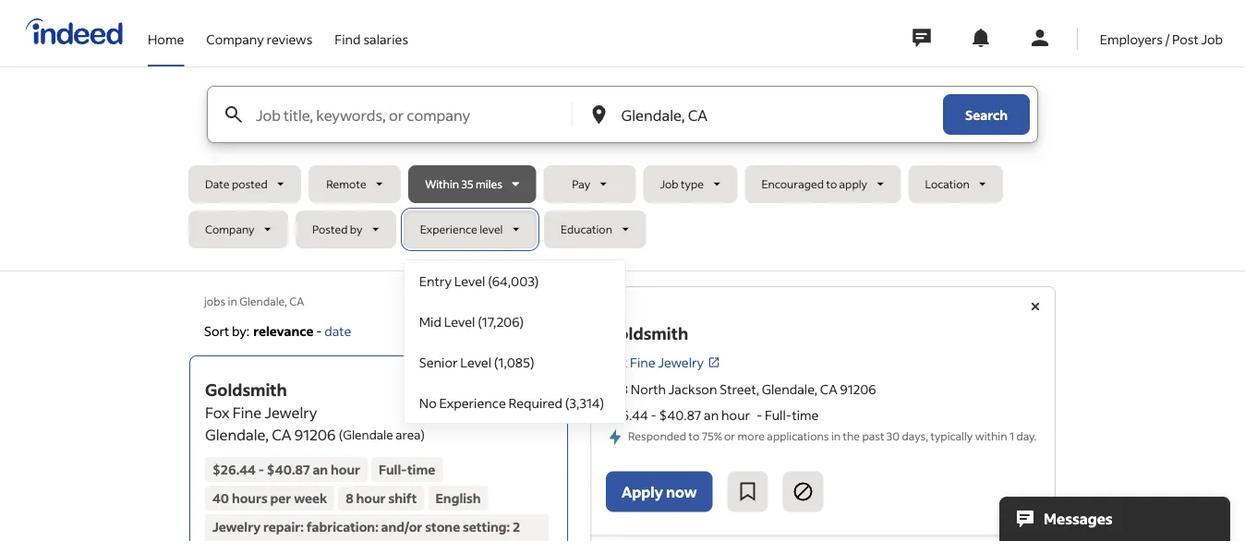 Task type: describe. For each thing, give the bounding box(es) containing it.
(64,003)
[[488, 272, 539, 289]]

goldsmith group
[[518, 365, 559, 405]]

1 vertical spatial full-
[[379, 461, 407, 478]]

english
[[435, 490, 481, 506]]

8
[[346, 490, 353, 506]]

goldsmith for goldsmith
[[606, 323, 688, 344]]

company reviews link
[[206, 0, 313, 63]]

0 vertical spatial full-
[[765, 407, 792, 423]]

notifications unread count 0 image
[[970, 27, 992, 49]]

fox fine jewelry link
[[606, 353, 721, 373]]

91206 for 303
[[840, 381, 876, 398]]

past
[[862, 428, 884, 443]]

none search field containing search
[[188, 86, 1057, 424]]

hour for $26.44 - $40.87 an hour
[[331, 461, 360, 478]]

sort by: relevance - date
[[204, 322, 351, 339]]

glendale, for 303
[[762, 381, 817, 398]]

remote
[[326, 177, 366, 191]]

0 vertical spatial glendale,
[[239, 294, 287, 308]]

ca for 303
[[820, 381, 837, 398]]

level for senior
[[460, 354, 491, 370]]

date
[[324, 322, 351, 339]]

experience level button
[[403, 211, 536, 248]]

entry level (64,003)
[[419, 272, 539, 289]]

within
[[975, 428, 1007, 443]]

0 horizontal spatial time
[[407, 461, 435, 478]]

employers / post job link
[[1100, 0, 1223, 63]]

entry
[[419, 272, 452, 289]]

education
[[561, 222, 612, 236]]

hour for $26.44 - $40.87 an hour - full-time
[[721, 407, 750, 423]]

apply
[[839, 177, 867, 191]]

posted by button
[[296, 211, 396, 248]]

Edit location text field
[[617, 87, 906, 142]]

relevance
[[253, 322, 313, 339]]

fine inside fox fine jewelry link
[[630, 354, 655, 371]]

experience inside popup button
[[420, 222, 477, 236]]

company button
[[188, 211, 288, 248]]

the
[[843, 428, 860, 443]]

date
[[205, 177, 230, 191]]

repair:
[[263, 518, 304, 535]]

0 vertical spatial fox
[[606, 354, 627, 371]]

2
[[513, 518, 520, 535]]

messages button
[[999, 497, 1230, 541]]

posted
[[312, 222, 348, 236]]

jobs in glendale, ca
[[204, 294, 304, 308]]

week
[[294, 490, 327, 506]]

posted
[[232, 177, 268, 191]]

fox fine jewelry
[[606, 354, 704, 371]]

pay
[[572, 177, 590, 191]]

find
[[335, 30, 361, 47]]

day.
[[1016, 428, 1037, 443]]

encouraged
[[761, 177, 824, 191]]

save this job image
[[736, 481, 759, 503]]

fabrication:
[[306, 518, 378, 535]]

setting:
[[463, 518, 510, 535]]

(1,085)
[[494, 354, 534, 370]]

88,726 jobs
[[477, 324, 535, 338]]

full-time
[[379, 461, 435, 478]]

search: Job title, keywords, or company text field
[[252, 87, 570, 142]]

messages
[[1044, 509, 1113, 528]]

per
[[270, 490, 291, 506]]

home
[[148, 30, 184, 47]]

level
[[480, 222, 503, 236]]

job type
[[660, 177, 704, 191]]

company reviews
[[206, 30, 313, 47]]

location
[[925, 177, 970, 191]]

to for 75%
[[688, 428, 699, 443]]

sort
[[204, 322, 229, 339]]

ca for goldsmith
[[272, 425, 291, 444]]

senior level (1,085) link
[[404, 342, 625, 382]]

jewelry repair: fabrication: and/or stone setting: 2 years
[[212, 518, 520, 541]]

303
[[606, 381, 628, 398]]

75%
[[702, 428, 722, 443]]

search
[[965, 106, 1008, 123]]

senior level (1,085)
[[419, 354, 534, 370]]

2 horizontal spatial jewelry
[[658, 354, 704, 371]]

no
[[419, 394, 437, 411]]

- left date
[[316, 322, 322, 339]]

glendale
[[343, 427, 393, 443]]

$26.44 - $40.87 an hour
[[212, 461, 360, 478]]

senior
[[419, 354, 458, 370]]

education button
[[544, 211, 646, 248]]

search button
[[943, 94, 1030, 135]]

30
[[887, 428, 900, 443]]

- up more
[[756, 407, 762, 423]]

0 vertical spatial ca
[[289, 294, 304, 308]]

entry level (64,003) link
[[404, 260, 625, 301]]

date link
[[324, 322, 351, 339]]

years
[[212, 538, 246, 541]]

close job details image
[[1024, 296, 1046, 318]]

location button
[[908, 165, 1003, 203]]

responded
[[628, 428, 686, 443]]

91206 for goldsmith
[[294, 425, 336, 444]]

company for company reviews
[[206, 30, 264, 47]]



Task type: vqa. For each thing, say whether or not it's contained in the screenshot.
$40.87
yes



Task type: locate. For each thing, give the bounding box(es) containing it.
to left 75%
[[688, 428, 699, 443]]

0 vertical spatial hour
[[721, 407, 750, 423]]

in
[[228, 294, 237, 308], [831, 428, 841, 443]]

jewelry down goldsmith button
[[265, 403, 317, 422]]

salaries
[[363, 30, 408, 47]]

jobs
[[204, 294, 226, 308], [513, 324, 535, 338]]

job left type
[[660, 177, 678, 191]]

glendale, up applications
[[762, 381, 817, 398]]

to for apply
[[826, 177, 837, 191]]

1 vertical spatial 91206
[[294, 425, 336, 444]]

$26.44
[[606, 407, 648, 423], [212, 461, 256, 478]]

employers
[[1100, 30, 1163, 47]]

$26.44 for $26.44 - $40.87 an hour
[[212, 461, 256, 478]]

8 hour shift
[[346, 490, 417, 506]]

0 horizontal spatial $40.87
[[267, 461, 310, 478]]

/
[[1165, 30, 1170, 47]]

typically
[[930, 428, 973, 443]]

fox
[[606, 354, 627, 371], [205, 403, 230, 422]]

no experience required (3,314) link
[[404, 382, 625, 423]]

$26.44 - $40.87 an hour - full-time
[[606, 407, 819, 423]]

1 vertical spatial goldsmith
[[205, 379, 287, 400]]

88,726
[[477, 324, 511, 338]]

0 vertical spatial fine
[[630, 354, 655, 371]]

91206 left (
[[294, 425, 336, 444]]

an for $26.44 - $40.87 an hour
[[313, 461, 328, 478]]

an up 75%
[[704, 407, 719, 423]]

job inside employers / post job link
[[1201, 30, 1223, 47]]

1 horizontal spatial goldsmith
[[606, 323, 688, 344]]

1 horizontal spatial jewelry
[[265, 403, 317, 422]]

0 vertical spatial an
[[704, 407, 719, 423]]

0 horizontal spatial fox
[[205, 403, 230, 422]]

jackson
[[669, 381, 717, 398]]

time up "shift"
[[407, 461, 435, 478]]

1 horizontal spatial to
[[826, 177, 837, 191]]

apply now
[[622, 482, 697, 501]]

an up week at the bottom left of page
[[313, 461, 328, 478]]

(
[[339, 427, 343, 443]]

experience left 'level'
[[420, 222, 477, 236]]

$40.87
[[659, 407, 701, 423], [267, 461, 310, 478]]

0 vertical spatial jobs
[[204, 294, 226, 308]]

$40.87 down jackson
[[659, 407, 701, 423]]

0 vertical spatial jewelry
[[658, 354, 704, 371]]

)
[[421, 427, 425, 443]]

find salaries link
[[335, 0, 408, 63]]

0 horizontal spatial job
[[660, 177, 678, 191]]

an for $26.44 - $40.87 an hour - full-time
[[704, 407, 719, 423]]

full- up applications
[[765, 407, 792, 423]]

(3,314)
[[565, 394, 604, 411]]

1 vertical spatial to
[[688, 428, 699, 443]]

full- up "shift"
[[379, 461, 407, 478]]

level down 88,726
[[460, 354, 491, 370]]

experience down senior level (1,085)
[[439, 394, 506, 411]]

0 vertical spatial $40.87
[[659, 407, 701, 423]]

0 horizontal spatial $26.44
[[212, 461, 256, 478]]

1 vertical spatial level
[[444, 313, 475, 330]]

in left the
[[831, 428, 841, 443]]

in up 'by:'
[[228, 294, 237, 308]]

company left reviews
[[206, 30, 264, 47]]

level right the mid
[[444, 313, 475, 330]]

menu inside search box
[[403, 260, 626, 424]]

shift
[[388, 490, 417, 506]]

to
[[826, 177, 837, 191], [688, 428, 699, 443]]

1 horizontal spatial fox
[[606, 354, 627, 371]]

jewelry up jackson
[[658, 354, 704, 371]]

None search field
[[188, 86, 1057, 424]]

jewelry inside goldsmith fox fine jewelry glendale, ca 91206 ( glendale area )
[[265, 403, 317, 422]]

post
[[1172, 30, 1199, 47]]

1 vertical spatial an
[[313, 461, 328, 478]]

remote button
[[309, 165, 401, 203]]

and/or
[[381, 518, 422, 535]]

1 vertical spatial company
[[205, 222, 255, 236]]

now
[[666, 482, 697, 501]]

goldsmith down 'by:'
[[205, 379, 287, 400]]

1 horizontal spatial $26.44
[[606, 407, 648, 423]]

fox up '303' at bottom
[[606, 354, 627, 371]]

0 vertical spatial goldsmith
[[606, 323, 688, 344]]

0 vertical spatial experience
[[420, 222, 477, 236]]

responded to 75% or more applications in the past 30 days, typically within 1 day.
[[628, 428, 1037, 443]]

goldsmith button
[[205, 379, 287, 400]]

ca up relevance
[[289, 294, 304, 308]]

encouraged to apply
[[761, 177, 867, 191]]

type
[[681, 177, 704, 191]]

1 vertical spatial fox
[[205, 403, 230, 422]]

0 vertical spatial company
[[206, 30, 264, 47]]

0 horizontal spatial 91206
[[294, 425, 336, 444]]

time up applications
[[792, 407, 819, 423]]

1 horizontal spatial time
[[792, 407, 819, 423]]

menu
[[403, 260, 626, 424]]

$26.44 down '303' at bottom
[[606, 407, 648, 423]]

1 horizontal spatial fine
[[630, 354, 655, 371]]

2 vertical spatial level
[[460, 354, 491, 370]]

2 vertical spatial glendale,
[[205, 425, 269, 444]]

$40.87 for $26.44 - $40.87 an hour
[[267, 461, 310, 478]]

mid level (17,206) link
[[404, 301, 625, 342]]

applications
[[767, 428, 829, 443]]

1 horizontal spatial jobs
[[513, 324, 535, 338]]

-
[[316, 322, 322, 339], [651, 407, 656, 423], [756, 407, 762, 423], [258, 461, 264, 478]]

account image
[[1029, 27, 1051, 49]]

2 vertical spatial jewelry
[[212, 518, 261, 535]]

north
[[631, 381, 666, 398]]

0 horizontal spatial goldsmith
[[205, 379, 287, 400]]

jobs up sort
[[204, 294, 226, 308]]

(17,206)
[[478, 313, 524, 330]]

goldsmith inside goldsmith fox fine jewelry glendale, ca 91206 ( glendale area )
[[205, 379, 287, 400]]

0 horizontal spatial jobs
[[204, 294, 226, 308]]

by
[[350, 222, 362, 236]]

fine inside goldsmith fox fine jewelry glendale, ca 91206 ( glendale area )
[[233, 403, 262, 422]]

0 horizontal spatial an
[[313, 461, 328, 478]]

glendale, for goldsmith
[[205, 425, 269, 444]]

goldsmith for goldsmith fox fine jewelry glendale, ca 91206 ( glendale area )
[[205, 379, 287, 400]]

job inside 'job type' popup button
[[660, 177, 678, 191]]

level right entry
[[454, 272, 485, 289]]

- up responded
[[651, 407, 656, 423]]

time
[[792, 407, 819, 423], [407, 461, 435, 478]]

1 vertical spatial experience
[[439, 394, 506, 411]]

1 vertical spatial glendale,
[[762, 381, 817, 398]]

required
[[509, 394, 562, 411]]

jewelry inside jewelry repair: fabrication: and/or stone setting: 2 years
[[212, 518, 261, 535]]

fine up north at bottom
[[630, 354, 655, 371]]

0 vertical spatial $26.44
[[606, 407, 648, 423]]

menu containing entry level (64,003)
[[403, 260, 626, 424]]

0 vertical spatial level
[[454, 272, 485, 289]]

company inside popup button
[[205, 222, 255, 236]]

0 vertical spatial to
[[826, 177, 837, 191]]

jewelry
[[658, 354, 704, 371], [265, 403, 317, 422], [212, 518, 261, 535]]

experience
[[420, 222, 477, 236], [439, 394, 506, 411]]

job
[[1201, 30, 1223, 47], [660, 177, 678, 191]]

0 horizontal spatial to
[[688, 428, 699, 443]]

1 vertical spatial jewelry
[[265, 403, 317, 422]]

0 horizontal spatial in
[[228, 294, 237, 308]]

hour up or
[[721, 407, 750, 423]]

2 vertical spatial hour
[[356, 490, 386, 506]]

0 horizontal spatial fine
[[233, 403, 262, 422]]

jewelry up years
[[212, 518, 261, 535]]

$26.44 for $26.44 - $40.87 an hour - full-time
[[606, 407, 648, 423]]

days,
[[902, 428, 928, 443]]

no experience required (3,314)
[[419, 394, 604, 411]]

0 vertical spatial 91206
[[840, 381, 876, 398]]

glendale, inside goldsmith fox fine jewelry glendale, ca 91206 ( glendale area )
[[205, 425, 269, 444]]

company down date posted
[[205, 222, 255, 236]]

to inside encouraged to apply dropdown button
[[826, 177, 837, 191]]

fine down goldsmith button
[[233, 403, 262, 422]]

job right post
[[1201, 30, 1223, 47]]

ca up $26.44 - $40.87 an hour
[[272, 425, 291, 444]]

- up 40 hours per week
[[258, 461, 264, 478]]

1 vertical spatial in
[[831, 428, 841, 443]]

ca inside goldsmith fox fine jewelry glendale, ca 91206 ( glendale area )
[[272, 425, 291, 444]]

1 horizontal spatial an
[[704, 407, 719, 423]]

reviews
[[267, 30, 313, 47]]

0 vertical spatial job
[[1201, 30, 1223, 47]]

hour up 8
[[331, 461, 360, 478]]

glendale, up sort by: relevance - date
[[239, 294, 287, 308]]

40
[[212, 490, 229, 506]]

303 north jackson street, glendale, ca 91206
[[606, 381, 876, 398]]

an
[[704, 407, 719, 423], [313, 461, 328, 478]]

encouraged to apply button
[[745, 165, 901, 203]]

level inside mid level (17,206) link
[[444, 313, 475, 330]]

1 vertical spatial hour
[[331, 461, 360, 478]]

goldsmith
[[606, 323, 688, 344], [205, 379, 287, 400]]

0 horizontal spatial jewelry
[[212, 518, 261, 535]]

1 horizontal spatial in
[[831, 428, 841, 443]]

$40.87 up per
[[267, 461, 310, 478]]

employers / post job
[[1100, 30, 1223, 47]]

fox inside goldsmith fox fine jewelry glendale, ca 91206 ( glendale area )
[[205, 403, 230, 422]]

1 vertical spatial $26.44
[[212, 461, 256, 478]]

1 vertical spatial jobs
[[513, 324, 535, 338]]

glendale, down goldsmith button
[[205, 425, 269, 444]]

level for entry
[[454, 272, 485, 289]]

1 horizontal spatial full-
[[765, 407, 792, 423]]

jobs right 88,726
[[513, 324, 535, 338]]

40 hours per week
[[212, 490, 327, 506]]

to left apply
[[826, 177, 837, 191]]

0 vertical spatial time
[[792, 407, 819, 423]]

miles
[[476, 177, 502, 191]]

street,
[[720, 381, 759, 398]]

area
[[396, 427, 421, 443]]

within 35 miles button
[[408, 165, 536, 203]]

1 vertical spatial job
[[660, 177, 678, 191]]

2 vertical spatial ca
[[272, 425, 291, 444]]

$40.87 for $26.44 - $40.87 an hour - full-time
[[659, 407, 701, 423]]

91206 up the
[[840, 381, 876, 398]]

date posted
[[205, 177, 268, 191]]

$26.44 up 40
[[212, 461, 256, 478]]

mid level (17,206)
[[419, 313, 524, 330]]

1 horizontal spatial $40.87
[[659, 407, 701, 423]]

messages unread count 0 image
[[910, 19, 934, 56]]

0 vertical spatial in
[[228, 294, 237, 308]]

1 vertical spatial ca
[[820, 381, 837, 398]]

1 vertical spatial fine
[[233, 403, 262, 422]]

1 vertical spatial $40.87
[[267, 461, 310, 478]]

goldsmith up the fox fine jewelry
[[606, 323, 688, 344]]

91206 inside goldsmith fox fine jewelry glendale, ca 91206 ( glendale area )
[[294, 425, 336, 444]]

mid
[[419, 313, 441, 330]]

company for company
[[205, 222, 255, 236]]

level inside the entry level (64,003) link
[[454, 272, 485, 289]]

level
[[454, 272, 485, 289], [444, 313, 475, 330], [460, 354, 491, 370]]

1 horizontal spatial job
[[1201, 30, 1223, 47]]

hour right 8
[[356, 490, 386, 506]]

fine
[[630, 354, 655, 371], [233, 403, 262, 422]]

apply
[[622, 482, 663, 501]]

pay button
[[543, 165, 636, 203]]

level inside senior level (1,085) link
[[460, 354, 491, 370]]

level for mid
[[444, 313, 475, 330]]

posted by
[[312, 222, 362, 236]]

home link
[[148, 0, 184, 63]]

0 horizontal spatial full-
[[379, 461, 407, 478]]

fox down goldsmith button
[[205, 403, 230, 422]]

company inside 'link'
[[206, 30, 264, 47]]

date posted button
[[188, 165, 301, 203]]

not interested image
[[792, 481, 814, 503]]

hours
[[232, 490, 268, 506]]

1 horizontal spatial 91206
[[840, 381, 876, 398]]

more
[[738, 428, 765, 443]]

1 vertical spatial time
[[407, 461, 435, 478]]

job type button
[[643, 165, 737, 203]]

ca up responded to 75% or more applications in the past 30 days, typically within 1 day. at the right of page
[[820, 381, 837, 398]]

1
[[1009, 428, 1014, 443]]

within 35 miles
[[425, 177, 502, 191]]

full-
[[765, 407, 792, 423], [379, 461, 407, 478]]



